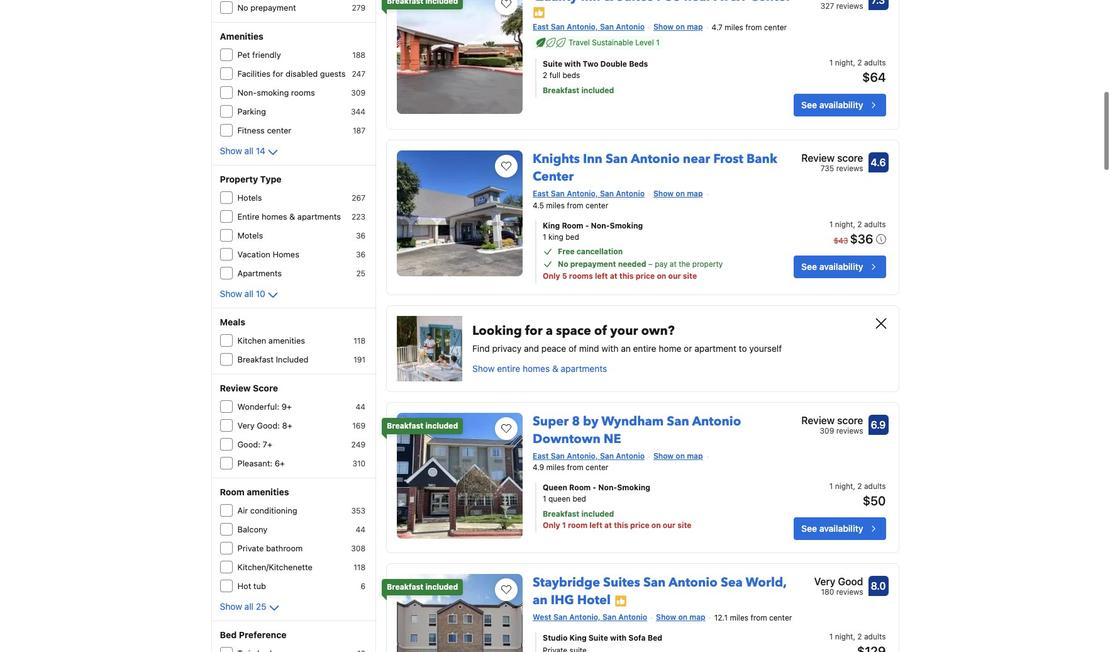 Task type: vqa. For each thing, say whether or not it's contained in the screenshot.
left Grill/BBQ
no



Task type: locate. For each thing, give the bounding box(es) containing it.
king room - non-smoking link
[[543, 220, 756, 231]]

2 inside '1 night , 2 adults $64'
[[858, 58, 863, 67]]

4 reviews from the top
[[837, 587, 864, 597]]

1 vertical spatial left
[[590, 521, 603, 530]]

fitness
[[238, 125, 265, 135]]

map
[[687, 22, 703, 31], [687, 189, 703, 198], [687, 451, 703, 460], [690, 613, 706, 622]]

180
[[822, 587, 835, 597]]

knights inn san antonio near frost bank center image
[[397, 150, 523, 276]]

show entire homes & apartments button
[[473, 362, 608, 375]]

vacation
[[238, 249, 271, 259]]

0 horizontal spatial an
[[533, 592, 548, 609]]

- for king
[[586, 221, 589, 230]]

on left 4.7
[[676, 22, 685, 31]]

1 review score element from the top
[[802, 150, 864, 165]]

map for 4.6
[[687, 189, 703, 198]]

1 reviews from the top
[[837, 1, 864, 10]]

25 inside dropdown button
[[256, 601, 267, 612]]

map down near
[[687, 189, 703, 198]]

smoking for queen room - non-smoking 1 queen bed breakfast included only 1 room left at this price on our site
[[618, 483, 651, 492]]

3 east san antonio, san antonio from the top
[[533, 451, 645, 460]]

0 horizontal spatial suite
[[543, 59, 563, 68]]

$64
[[863, 70, 887, 84]]

miles right 12.1
[[730, 613, 749, 623]]

4 night from the top
[[836, 632, 854, 642]]

non- for king
[[591, 221, 610, 230]]

san
[[551, 22, 565, 31], [600, 22, 614, 31], [606, 150, 628, 167], [551, 189, 565, 198], [600, 189, 614, 198], [667, 413, 690, 430], [551, 451, 565, 460], [600, 451, 614, 460], [644, 574, 666, 591], [554, 613, 568, 622], [603, 613, 617, 622]]

1 vertical spatial breakfast included
[[387, 582, 458, 592]]

show up "meals"
[[220, 288, 242, 299]]

breakfast down kitchen
[[238, 354, 274, 364]]

this right the room
[[614, 521, 629, 530]]

show entire homes & apartments
[[473, 363, 608, 374]]

suites
[[604, 574, 641, 591]]

2
[[858, 58, 863, 67], [543, 70, 548, 80], [858, 219, 863, 229], [858, 482, 863, 491], [858, 632, 863, 642]]

2 vertical spatial all
[[245, 601, 254, 612]]

review inside review score 735 reviews
[[802, 152, 835, 163]]

availability down the '$43'
[[820, 261, 864, 272]]

rooms right the 5
[[570, 271, 593, 280]]

2 adults from the top
[[865, 219, 887, 229]]

2 review score element from the top
[[802, 413, 864, 428]]

12.1 miles from center
[[715, 613, 793, 623]]

1 vertical spatial entire
[[497, 363, 521, 374]]

show on map down the staybridge suites san antonio sea world, an ihg hotel
[[657, 613, 706, 622]]

118
[[354, 336, 366, 346], [354, 563, 366, 572]]

apartments down mind
[[561, 363, 608, 374]]

very good: 8+
[[238, 420, 293, 431]]

on inside queen room - non-smoking 1 queen bed breakfast included only 1 room left at this price on our site
[[652, 521, 661, 530]]

reviews inside review score 735 reviews
[[837, 163, 864, 173]]

score for knights inn san antonio near frost bank center
[[838, 152, 864, 163]]

see availability down '1 night , 2 adults $64'
[[802, 99, 864, 110]]

show up queen room - non-smoking link
[[654, 451, 674, 460]]

0 vertical spatial only
[[543, 271, 561, 280]]

show on map for 6.9
[[654, 451, 703, 460]]

2 vertical spatial non-
[[599, 483, 618, 492]]

of
[[595, 322, 608, 339], [569, 343, 577, 353]]

2 vertical spatial see availability link
[[794, 518, 887, 540]]

1 horizontal spatial very
[[815, 576, 836, 587]]

1 vertical spatial east
[[533, 189, 549, 198]]

191
[[354, 355, 366, 364]]

from for 6.9
[[567, 463, 584, 472]]

adults up $64
[[865, 58, 887, 67]]

1 horizontal spatial of
[[595, 322, 608, 339]]

1 vertical spatial of
[[569, 343, 577, 353]]

2 vertical spatial with
[[611, 633, 627, 643]]

0 horizontal spatial &
[[290, 211, 295, 222]]

0 vertical spatial 309
[[351, 88, 366, 98]]

wyndham
[[602, 413, 664, 430]]

4.9
[[533, 463, 545, 472]]

smoking inside king room - non-smoking link
[[610, 221, 643, 230]]

non- up cancellation
[[591, 221, 610, 230]]

0 vertical spatial score
[[838, 152, 864, 163]]

0 vertical spatial 36
[[356, 231, 366, 240]]

2 vertical spatial see availability
[[802, 523, 864, 534]]

all left 14
[[245, 145, 254, 156]]

center
[[533, 168, 574, 185]]

bank
[[747, 150, 778, 167]]

pleasant: 6+
[[238, 458, 285, 468]]

bed down show all 25
[[220, 629, 237, 640]]

san right inn
[[606, 150, 628, 167]]

bed
[[220, 629, 237, 640], [648, 633, 663, 643]]

suite up full
[[543, 59, 563, 68]]

36 for vacation homes
[[356, 250, 366, 259]]

availability down 1 night , 2 adults $50
[[820, 523, 864, 534]]

2 inside 1 night , 2 adults $50
[[858, 482, 863, 491]]

3 , from the top
[[854, 482, 856, 491]]

1 vertical spatial 36
[[356, 250, 366, 259]]

36 for motels
[[356, 231, 366, 240]]

25 down "tub" on the bottom left of page
[[256, 601, 267, 612]]

1 vertical spatial smoking
[[618, 483, 651, 492]]

3 adults from the top
[[865, 482, 887, 491]]

entire
[[634, 343, 657, 353], [497, 363, 521, 374]]

quality inn & suites i-35 near at&t center image
[[397, 0, 523, 114]]

show down hot
[[220, 601, 242, 612]]

1 breakfast included from the top
[[387, 421, 458, 430]]

1 down review score 309 reviews
[[830, 482, 834, 491]]

night inside '1 night , 2 adults $64'
[[836, 58, 854, 67]]

for for facilities
[[273, 69, 284, 79]]

only inside queen room - non-smoking 1 queen bed breakfast included only 1 room left at this price on our site
[[543, 521, 561, 530]]

1 king bed
[[543, 232, 580, 241]]

2 vertical spatial review
[[802, 415, 835, 426]]

327 reviews
[[821, 1, 864, 10]]

1 adults from the top
[[865, 58, 887, 67]]

center right fitness
[[267, 125, 292, 135]]

for inside looking for a space of your own? find privacy and peace of mind with an entire home or apartment to yourself
[[525, 322, 543, 339]]

reviews right 327 at the right top
[[837, 1, 864, 10]]

studio king suite with sofa bed
[[543, 633, 663, 643]]

1 horizontal spatial &
[[553, 363, 559, 374]]

a
[[546, 322, 553, 339]]

at inside queen room - non-smoking 1 queen bed breakfast included only 1 room left at this price on our site
[[605, 521, 612, 530]]

map up queen room - non-smoking link
[[687, 451, 703, 460]]

non- down 4.9 miles from center
[[599, 483, 618, 492]]

review score element
[[802, 150, 864, 165], [802, 413, 864, 428]]

2 inside suite with two double beds 2 full beds breakfast included
[[543, 70, 548, 80]]

1 night , 2 adults down very good 180 reviews
[[830, 632, 887, 642]]

309 inside review score 309 reviews
[[820, 426, 835, 435]]

1 vertical spatial suite
[[589, 633, 609, 643]]

reviews inside review score 309 reviews
[[837, 426, 864, 435]]

1 horizontal spatial 25
[[356, 269, 366, 278]]

0 vertical spatial this
[[620, 271, 634, 280]]

near
[[683, 150, 711, 167]]

scored 4.6 element
[[869, 152, 889, 172]]

3 night from the top
[[836, 482, 854, 491]]

0 vertical spatial see availability
[[802, 99, 864, 110]]

118 for kitchen/kitchenette
[[354, 563, 366, 572]]

breakfast down full
[[543, 85, 580, 95]]

0 vertical spatial 25
[[356, 269, 366, 278]]

1 vertical spatial &
[[553, 363, 559, 374]]

2 see from the top
[[802, 261, 818, 272]]

prepayment down free cancellation
[[571, 259, 617, 268]]

price down the no prepayment needed – pay at the property
[[636, 271, 655, 280]]

0 horizontal spatial entire
[[497, 363, 521, 374]]

score left '6.9'
[[838, 415, 864, 426]]

2 see availability from the top
[[802, 261, 864, 272]]

show inside show all 10 dropdown button
[[220, 288, 242, 299]]

from up king room - non-smoking at the top of page
[[567, 200, 584, 210]]

adults up $50
[[865, 482, 887, 491]]

0 vertical spatial suite
[[543, 59, 563, 68]]

for
[[273, 69, 284, 79], [525, 322, 543, 339]]

bed
[[566, 232, 580, 241], [573, 494, 587, 504]]

rooms for smoking
[[291, 87, 315, 98]]

1 vertical spatial our
[[663, 521, 676, 530]]

antonio, for 6.9
[[567, 451, 598, 460]]

of up mind
[[595, 322, 608, 339]]

property type
[[220, 174, 282, 184]]

0 vertical spatial for
[[273, 69, 284, 79]]

night down review score 309 reviews
[[836, 482, 854, 491]]

1 vertical spatial at
[[610, 271, 618, 280]]

1 horizontal spatial apartments
[[561, 363, 608, 374]]

east san antonio, san antonio for 8
[[533, 451, 645, 460]]

antonio, up 4.9 miles from center
[[567, 451, 598, 460]]

homes right the entire
[[262, 211, 287, 222]]

, inside '1 night , 2 adults $64'
[[854, 58, 856, 67]]

2 only from the top
[[543, 521, 561, 530]]

or
[[684, 343, 693, 353]]

map left 4.7
[[687, 22, 703, 31]]

smoking for king room - non-smoking
[[610, 221, 643, 230]]

review score element left 4.6
[[802, 150, 864, 165]]

1 vertical spatial 118
[[354, 563, 366, 572]]

2 all from the top
[[245, 288, 254, 299]]

1 vertical spatial see availability
[[802, 261, 864, 272]]

reviews left '6.9'
[[837, 426, 864, 435]]

1 horizontal spatial an
[[621, 343, 631, 353]]

smoking
[[610, 221, 643, 230], [618, 483, 651, 492]]

2 east from the top
[[533, 189, 549, 198]]

breakfast included for very good
[[387, 582, 458, 592]]

0 vertical spatial prepayment
[[251, 3, 296, 13]]

0 vertical spatial good:
[[257, 420, 280, 431]]

miles right 4.5
[[547, 200, 565, 210]]

1 vertical spatial 44
[[356, 525, 366, 534]]

score right "735"
[[838, 152, 864, 163]]

this
[[620, 271, 634, 280], [614, 521, 629, 530]]

1 vertical spatial review score element
[[802, 413, 864, 428]]

see availability down 1 night , 2 adults $50
[[802, 523, 864, 534]]

0 horizontal spatial prepayment
[[251, 3, 296, 13]]

san inside the staybridge suites san antonio sea world, an ihg hotel
[[644, 574, 666, 591]]

included inside queen room - non-smoking 1 queen bed breakfast included only 1 room left at this price on our site
[[582, 509, 615, 519]]

by
[[584, 413, 599, 430]]

0 vertical spatial review score element
[[802, 150, 864, 165]]

from down world, on the right bottom of the page
[[751, 613, 768, 623]]

2 vertical spatial availability
[[820, 523, 864, 534]]

smoking inside queen room - non-smoking 1 queen bed breakfast included only 1 room left at this price on our site
[[618, 483, 651, 492]]

1 36 from the top
[[356, 231, 366, 240]]

score for super 8 by wyndham san antonio downtown ne
[[838, 415, 864, 426]]

310
[[353, 459, 366, 468]]

4.7
[[712, 22, 723, 32]]

10
[[256, 288, 266, 299]]

2 availability from the top
[[820, 261, 864, 272]]

0 vertical spatial very
[[238, 420, 255, 431]]

3 east from the top
[[533, 451, 549, 460]]

space
[[556, 322, 592, 339]]

reviews inside very good 180 reviews
[[837, 587, 864, 597]]

3 availability from the top
[[820, 523, 864, 534]]

breakfast down queen
[[543, 509, 580, 519]]

show inside show all 25 dropdown button
[[220, 601, 242, 612]]

0 horizontal spatial for
[[273, 69, 284, 79]]

east san antonio, san antonio up "travel"
[[533, 22, 645, 31]]

and
[[524, 343, 539, 353]]

see availability link down the '$43'
[[794, 255, 887, 278]]

4.5
[[533, 200, 544, 210]]

show on map down knights inn san antonio near frost bank center at the top of the page
[[654, 189, 703, 198]]

breakfast included
[[238, 354, 309, 364]]

1 horizontal spatial no
[[558, 259, 569, 268]]

- for queen
[[593, 483, 597, 492]]

bed right queen
[[573, 494, 587, 504]]

at right the room
[[605, 521, 612, 530]]

reviews
[[837, 1, 864, 10], [837, 163, 864, 173], [837, 426, 864, 435], [837, 587, 864, 597]]

ne
[[604, 430, 622, 447]]

see availability link for knights inn san antonio near frost bank center
[[794, 255, 887, 278]]

an inside the staybridge suites san antonio sea world, an ihg hotel
[[533, 592, 548, 609]]

very up 'good: 7+'
[[238, 420, 255, 431]]

center
[[765, 22, 787, 32], [267, 125, 292, 135], [586, 200, 609, 210], [586, 463, 609, 472], [770, 613, 793, 623]]

find
[[473, 343, 490, 353]]

review left '6.9'
[[802, 415, 835, 426]]

1 vertical spatial price
[[631, 521, 650, 530]]

0 vertical spatial smoking
[[610, 221, 643, 230]]

meals
[[220, 317, 246, 327]]

review score 735 reviews
[[802, 152, 864, 173]]

show on map for 8.0
[[657, 613, 706, 622]]

1 score from the top
[[838, 152, 864, 163]]

1 vertical spatial all
[[245, 288, 254, 299]]

1 44 from the top
[[356, 402, 366, 412]]

0 horizontal spatial rooms
[[291, 87, 315, 98]]

adults inside '1 night , 2 adults $64'
[[865, 58, 887, 67]]

our inside queen room - non-smoking 1 queen bed breakfast included only 1 room left at this price on our site
[[663, 521, 676, 530]]

1 vertical spatial this
[[614, 521, 629, 530]]

availability for knights inn san antonio near frost bank center
[[820, 261, 864, 272]]

118 up the 191
[[354, 336, 366, 346]]

pet friendly
[[238, 50, 281, 60]]

balcony
[[238, 524, 268, 534]]

2 night from the top
[[836, 219, 854, 229]]

0 vertical spatial price
[[636, 271, 655, 280]]

from right 4.7
[[746, 22, 763, 32]]

1 night from the top
[[836, 58, 854, 67]]

very left good on the right bottom of the page
[[815, 576, 836, 587]]

smoking down ne
[[618, 483, 651, 492]]

0 vertical spatial breakfast included
[[387, 421, 458, 430]]

0 vertical spatial east san antonio, san antonio
[[533, 22, 645, 31]]

44
[[356, 402, 366, 412], [356, 525, 366, 534]]

bed right sofa
[[648, 633, 663, 643]]

$43
[[834, 236, 849, 245]]

2 vertical spatial east
[[533, 451, 549, 460]]

parking
[[238, 106, 266, 116]]

san up king room - non-smoking at the top of page
[[600, 189, 614, 198]]

2 vertical spatial see
[[802, 523, 818, 534]]

night down very good 180 reviews
[[836, 632, 854, 642]]

on down knights inn san antonio near frost bank center at the top of the page
[[676, 189, 685, 198]]

&
[[290, 211, 295, 222], [553, 363, 559, 374]]

- inside queen room - non-smoking 1 queen bed breakfast included only 1 room left at this price on our site
[[593, 483, 597, 492]]

your
[[611, 322, 639, 339]]

3 reviews from the top
[[837, 426, 864, 435]]

left inside queen room - non-smoking 1 queen bed breakfast included only 1 room left at this price on our site
[[590, 521, 603, 530]]

1
[[657, 38, 660, 47], [830, 58, 834, 67], [830, 219, 834, 229], [543, 232, 547, 241], [830, 482, 834, 491], [543, 494, 547, 504], [563, 521, 566, 530], [830, 632, 834, 642]]

good: left 8+
[[257, 420, 280, 431]]

2 44 from the top
[[356, 525, 366, 534]]

pleasant:
[[238, 458, 273, 468]]

non- inside queen room - non-smoking 1 queen bed breakfast included only 1 room left at this price on our site
[[599, 483, 618, 492]]

from up the queen
[[567, 463, 584, 472]]

on for 4.9 miles from center
[[676, 451, 685, 460]]

1 vertical spatial site
[[678, 521, 692, 530]]

show all 14
[[220, 145, 266, 156]]

this property is part of our preferred partner program. it's committed to providing excellent service and good value. it'll pay us a higher commission if you make a booking. image
[[533, 6, 546, 19], [533, 6, 546, 19], [615, 595, 628, 607], [615, 595, 628, 607]]

1 vertical spatial east san antonio, san antonio
[[533, 189, 645, 198]]

0 vertical spatial -
[[586, 221, 589, 230]]

price inside queen room - non-smoking 1 queen bed breakfast included only 1 room left at this price on our site
[[631, 521, 650, 530]]

show down fitness
[[220, 145, 242, 156]]

0 vertical spatial left
[[595, 271, 608, 280]]

0 vertical spatial 118
[[354, 336, 366, 346]]

score inside review score 735 reviews
[[838, 152, 864, 163]]

from for 4.6
[[567, 200, 584, 210]]

1 vertical spatial homes
[[523, 363, 550, 374]]

1 vertical spatial 25
[[256, 601, 267, 612]]

review up 'wonderful:'
[[220, 383, 251, 393]]

2 east san antonio, san antonio from the top
[[533, 189, 645, 198]]

0 vertical spatial amenities
[[269, 335, 305, 346]]

1 horizontal spatial rooms
[[570, 271, 593, 280]]

1 horizontal spatial king
[[570, 633, 587, 643]]

2 , from the top
[[854, 219, 856, 229]]

no prepayment needed – pay at the property
[[558, 259, 723, 268]]

1 vertical spatial see
[[802, 261, 818, 272]]

0 horizontal spatial king
[[543, 221, 560, 230]]

0 vertical spatial apartments
[[298, 211, 341, 222]]

4.9 miles from center
[[533, 463, 609, 472]]

availability down '1 night , 2 adults $64'
[[820, 99, 864, 110]]

2 118 from the top
[[354, 563, 366, 572]]

an inside looking for a space of your own? find privacy and peace of mind with an entire home or apartment to yourself
[[621, 343, 631, 353]]

apartments left the 223
[[298, 211, 341, 222]]

kitchen amenities
[[238, 335, 305, 346]]

night
[[836, 58, 854, 67], [836, 219, 854, 229], [836, 482, 854, 491], [836, 632, 854, 642]]

entire homes & apartments
[[238, 211, 341, 222]]

reviews right 180
[[837, 587, 864, 597]]

very for good:
[[238, 420, 255, 431]]

12.1
[[715, 613, 728, 623]]

0 vertical spatial east
[[533, 22, 549, 31]]

at down cancellation
[[610, 271, 618, 280]]

good
[[839, 576, 864, 587]]

2 vertical spatial at
[[605, 521, 612, 530]]

room inside queen room - non-smoking 1 queen bed breakfast included only 1 room left at this price on our site
[[570, 483, 591, 492]]

adults up $36 at the top of the page
[[865, 219, 887, 229]]

0 vertical spatial with
[[565, 59, 581, 68]]

show on map up queen room - non-smoking link
[[654, 451, 703, 460]]

room amenities
[[220, 487, 289, 497]]

3 see availability from the top
[[802, 523, 864, 534]]

show down the find
[[473, 363, 495, 374]]

0 vertical spatial our
[[669, 271, 681, 280]]

1 horizontal spatial entire
[[634, 343, 657, 353]]

show inside show entire homes & apartments button
[[473, 363, 495, 374]]

1 horizontal spatial -
[[593, 483, 597, 492]]

1 horizontal spatial prepayment
[[571, 259, 617, 268]]

east san antonio, san antonio up 4.9 miles from center
[[533, 451, 645, 460]]

3 see from the top
[[802, 523, 818, 534]]

all left the 10
[[245, 288, 254, 299]]

room down 4.9 miles from center
[[570, 483, 591, 492]]

antonio inside knights inn san antonio near frost bank center
[[631, 150, 680, 167]]

0 vertical spatial 1 night , 2 adults
[[830, 219, 887, 229]]

air conditioning
[[238, 505, 297, 516]]

site
[[683, 271, 698, 280], [678, 521, 692, 530]]

44 for wonderful: 9+
[[356, 402, 366, 412]]

entire
[[238, 211, 260, 222]]

san inside the super 8 by wyndham san antonio downtown ne
[[667, 413, 690, 430]]

review score element for super 8 by wyndham san antonio downtown ne
[[802, 413, 864, 428]]

center for 4.6
[[586, 200, 609, 210]]

prepayment for no prepayment
[[251, 3, 296, 13]]

0 vertical spatial see availability link
[[794, 94, 887, 116]]

2 breakfast included from the top
[[387, 582, 458, 592]]

reviews for 4.6
[[837, 163, 864, 173]]

2 score from the top
[[838, 415, 864, 426]]

0 vertical spatial see
[[802, 99, 818, 110]]

see availability
[[802, 99, 864, 110], [802, 261, 864, 272], [802, 523, 864, 534]]

very for good
[[815, 576, 836, 587]]

0 vertical spatial &
[[290, 211, 295, 222]]

0 horizontal spatial 25
[[256, 601, 267, 612]]

267
[[352, 193, 366, 203]]

1 see availability link from the top
[[794, 94, 887, 116]]

1 horizontal spatial 309
[[820, 426, 835, 435]]

1 vertical spatial 1 night , 2 adults
[[830, 632, 887, 642]]

very inside very good 180 reviews
[[815, 576, 836, 587]]

36
[[356, 231, 366, 240], [356, 250, 366, 259]]

from
[[746, 22, 763, 32], [567, 200, 584, 210], [567, 463, 584, 472], [751, 613, 768, 623]]

wonderful: 9+
[[238, 402, 292, 412]]

2 36 from the top
[[356, 250, 366, 259]]

inn
[[583, 150, 603, 167]]

knights inn san antonio near frost bank center link
[[533, 145, 778, 185]]

staybridge suites san antonio sea world, an ihg hotel link
[[533, 569, 787, 609]]

antonio, up 4.5 miles from center
[[567, 189, 598, 198]]

1 all from the top
[[245, 145, 254, 156]]

show all 25 button
[[220, 600, 282, 616]]

kitchen
[[238, 335, 266, 346]]

1 , from the top
[[854, 58, 856, 67]]

adults down "8.0"
[[865, 632, 887, 642]]

reviews inside the 327 reviews link
[[837, 1, 864, 10]]

2 see availability link from the top
[[794, 255, 887, 278]]

see availability link down '1 night , 2 adults $64'
[[794, 94, 887, 116]]

0 vertical spatial an
[[621, 343, 631, 353]]

1 vertical spatial rooms
[[570, 271, 593, 280]]

review score element left '6.9'
[[802, 413, 864, 428]]

amenities for room amenities
[[247, 487, 289, 497]]

0 horizontal spatial homes
[[262, 211, 287, 222]]

1 left king on the top
[[543, 232, 547, 241]]

3 all from the top
[[245, 601, 254, 612]]

review inside review score 309 reviews
[[802, 415, 835, 426]]

left right the room
[[590, 521, 603, 530]]

all for 25
[[245, 601, 254, 612]]

suite
[[543, 59, 563, 68], [589, 633, 609, 643]]

an up 'west'
[[533, 592, 548, 609]]

118 down 308
[[354, 563, 366, 572]]

miles for 4.6
[[547, 200, 565, 210]]

1 vertical spatial review
[[220, 383, 251, 393]]

1 inside 1 night , 2 adults $50
[[830, 482, 834, 491]]

- up free cancellation
[[586, 221, 589, 230]]

east san antonio, san antonio up 4.5 miles from center
[[533, 189, 645, 198]]

at left the
[[670, 259, 677, 268]]

non-smoking rooms
[[238, 87, 315, 98]]

0 vertical spatial availability
[[820, 99, 864, 110]]

show up level
[[654, 22, 674, 31]]

1 see availability from the top
[[802, 99, 864, 110]]

included inside suite with two double beds 2 full beds breakfast included
[[582, 85, 615, 95]]

center down ne
[[586, 463, 609, 472]]

no up the amenities
[[238, 3, 248, 13]]

only
[[543, 271, 561, 280], [543, 521, 561, 530]]

0 vertical spatial rooms
[[291, 87, 315, 98]]

hot tub
[[238, 581, 266, 591]]

see availability link down 1 night , 2 adults $50
[[794, 518, 887, 540]]

score inside review score 309 reviews
[[838, 415, 864, 426]]

1 see from the top
[[802, 99, 818, 110]]

entire down own?
[[634, 343, 657, 353]]

2 reviews from the top
[[837, 163, 864, 173]]

amenities
[[220, 31, 264, 42]]

1 vertical spatial no
[[558, 259, 569, 268]]

1 availability from the top
[[820, 99, 864, 110]]

0 vertical spatial no
[[238, 3, 248, 13]]

1 118 from the top
[[354, 336, 366, 346]]

1 only from the top
[[543, 271, 561, 280]]

3 see availability link from the top
[[794, 518, 887, 540]]

entire down privacy
[[497, 363, 521, 374]]

1 vertical spatial with
[[602, 343, 619, 353]]



Task type: describe. For each thing, give the bounding box(es) containing it.
1 vertical spatial king
[[570, 633, 587, 643]]

travel sustainable level 1
[[569, 38, 660, 47]]

327 reviews link
[[816, 0, 889, 12]]

center for 6.9
[[586, 463, 609, 472]]

room up air
[[220, 487, 245, 497]]

0 horizontal spatial bed
[[220, 629, 237, 640]]

169
[[353, 421, 366, 431]]

super 8 by wyndham san antonio downtown ne
[[533, 413, 742, 447]]

included
[[276, 354, 309, 364]]

review for super 8 by wyndham san antonio downtown ne
[[802, 415, 835, 426]]

private bathroom
[[238, 543, 303, 553]]

2 1 night , 2 adults from the top
[[830, 632, 887, 642]]

scored 8.0 element
[[869, 576, 889, 596]]

staybridge suites san antonio sea world, an ihg hotel image
[[397, 574, 523, 652]]

west san antonio, san antonio
[[533, 613, 648, 622]]

mind
[[580, 343, 600, 353]]

see availability for knights inn san antonio near frost bank center
[[802, 261, 864, 272]]

reviews for 8.0
[[837, 587, 864, 597]]

yourself
[[750, 343, 782, 353]]

center for 8.0
[[770, 613, 793, 623]]

1 east san antonio, san antonio from the top
[[533, 22, 645, 31]]

0 vertical spatial non-
[[238, 87, 257, 98]]

queen
[[543, 483, 568, 492]]

sustainable
[[592, 38, 634, 47]]

with inside looking for a space of your own? find privacy and peace of mind with an entire home or apartment to yourself
[[602, 343, 619, 353]]

property
[[693, 259, 723, 268]]

very good 180 reviews
[[815, 576, 864, 597]]

0 vertical spatial at
[[670, 259, 677, 268]]

facilities for disabled guests 247
[[238, 69, 366, 79]]

breakfast included for review score
[[387, 421, 458, 430]]

, inside 1 night , 2 adults $50
[[854, 482, 856, 491]]

see availability link for super 8 by wyndham san antonio downtown ne
[[794, 518, 887, 540]]

1 down "735"
[[830, 219, 834, 229]]

279
[[352, 3, 366, 13]]

1 night , 2 adults $50
[[830, 482, 887, 508]]

suite with two double beds link
[[543, 58, 756, 70]]

see for super 8 by wyndham san antonio downtown ne
[[802, 523, 818, 534]]

amenities for kitchen amenities
[[269, 335, 305, 346]]

reviews for 6.9
[[837, 426, 864, 435]]

downtown
[[533, 430, 601, 447]]

review score 309 reviews
[[802, 415, 864, 435]]

1 horizontal spatial suite
[[589, 633, 609, 643]]

review for knights inn san antonio near frost bank center
[[802, 152, 835, 163]]

on down 'pay'
[[657, 271, 667, 280]]

1 left queen
[[543, 494, 547, 504]]

8+
[[282, 420, 293, 431]]

entire inside button
[[497, 363, 521, 374]]

show all 14 button
[[220, 145, 281, 160]]

own?
[[642, 322, 675, 339]]

0 horizontal spatial apartments
[[298, 211, 341, 222]]

4.7 miles from center
[[712, 22, 787, 32]]

118 for kitchen amenities
[[354, 336, 366, 346]]

antonio inside the super 8 by wyndham san antonio downtown ne
[[693, 413, 742, 430]]

6.9
[[872, 419, 887, 430]]

from for 8.0
[[751, 613, 768, 623]]

disabled
[[286, 69, 318, 79]]

on for 12.1 miles from center
[[679, 613, 688, 622]]

see availability for super 8 by wyndham san antonio downtown ne
[[802, 523, 864, 534]]

map for 6.9
[[687, 451, 703, 460]]

miles for 8.0
[[730, 613, 749, 623]]

this inside queen room - non-smoking 1 queen bed breakfast included only 1 room left at this price on our site
[[614, 521, 629, 530]]

1 1 night , 2 adults from the top
[[830, 219, 887, 229]]

san inside knights inn san antonio near frost bank center
[[606, 150, 628, 167]]

map for 8.0
[[690, 613, 706, 622]]

1 down 180
[[830, 632, 834, 642]]

all for 14
[[245, 145, 254, 156]]

249
[[352, 440, 366, 449]]

air
[[238, 505, 248, 516]]

antonio, for 8.0
[[570, 613, 601, 622]]

4.5 miles from center
[[533, 200, 609, 210]]

east san antonio, san antonio for inn
[[533, 189, 645, 198]]

conditioning
[[250, 505, 297, 516]]

san up the sustainable
[[600, 22, 614, 31]]

no prepayment
[[238, 3, 296, 13]]

187
[[353, 126, 366, 135]]

ihg
[[551, 592, 574, 609]]

non- for queen
[[599, 483, 618, 492]]

188
[[353, 50, 366, 60]]

smoking
[[257, 87, 289, 98]]

breakfast inside suite with two double beds 2 full beds breakfast included
[[543, 85, 580, 95]]

247
[[352, 69, 366, 79]]

show inside show all 14 dropdown button
[[220, 145, 242, 156]]

pay
[[655, 259, 668, 268]]

review score
[[220, 383, 278, 393]]

good: 7+
[[238, 439, 273, 449]]

king
[[549, 232, 564, 241]]

looking for a space of your own? image
[[397, 316, 463, 381]]

0 vertical spatial bed
[[566, 232, 580, 241]]

no for no prepayment needed – pay at the property
[[558, 259, 569, 268]]

1 horizontal spatial bed
[[648, 633, 663, 643]]

1 vertical spatial good:
[[238, 439, 261, 449]]

antonio inside the staybridge suites san antonio sea world, an ihg hotel
[[669, 574, 718, 591]]

suite inside suite with two double beds 2 full beds breakfast included
[[543, 59, 563, 68]]

san down ihg
[[554, 613, 568, 622]]

san up studio king suite with sofa bed
[[603, 613, 617, 622]]

1 right level
[[657, 38, 660, 47]]

bed inside queen room - non-smoking 1 queen bed breakfast included only 1 room left at this price on our site
[[573, 494, 587, 504]]

breakfast right 169
[[387, 421, 424, 430]]

room for queen
[[570, 483, 591, 492]]

level
[[636, 38, 654, 47]]

show down the staybridge suites san antonio sea world, an ihg hotel
[[657, 613, 677, 622]]

& inside button
[[553, 363, 559, 374]]

5
[[563, 271, 568, 280]]

9+
[[282, 402, 292, 412]]

1 left the room
[[563, 521, 566, 530]]

for for looking
[[525, 322, 543, 339]]

rooms for 5
[[570, 271, 593, 280]]

friendly
[[252, 50, 281, 60]]

homes inside button
[[523, 363, 550, 374]]

show on map up level
[[654, 22, 703, 31]]

very good element
[[815, 574, 864, 589]]

entire inside looking for a space of your own? find privacy and peace of mind with an entire home or apartment to yourself
[[634, 343, 657, 353]]

east for super 8 by wyndham san antonio downtown ne
[[533, 451, 549, 460]]

8.0
[[872, 581, 887, 592]]

bathroom
[[266, 543, 303, 553]]

only 5 rooms left at this price on our site
[[543, 271, 698, 280]]

san down ne
[[600, 451, 614, 460]]

facilities
[[238, 69, 271, 79]]

show down knights inn san antonio near frost bank center at the top of the page
[[654, 189, 674, 198]]

night inside 1 night , 2 adults $50
[[836, 482, 854, 491]]

breakfast right 6
[[387, 582, 424, 592]]

super 8 by wyndham san antonio downtown ne link
[[533, 408, 742, 447]]

double
[[601, 59, 628, 68]]

looking for a space of your own? find privacy and peace of mind with an entire home or apartment to yourself
[[473, 322, 782, 353]]

0 vertical spatial homes
[[262, 211, 287, 222]]

prepayment for no prepayment needed – pay at the property
[[571, 259, 617, 268]]

east for knights inn san antonio near frost bank center
[[533, 189, 549, 198]]

1 night , 2 adults $64
[[830, 58, 887, 84]]

type
[[260, 174, 282, 184]]

wonderful:
[[238, 402, 280, 412]]

studio king suite with sofa bed link
[[543, 633, 756, 644]]

review score element for knights inn san antonio near frost bank center
[[802, 150, 864, 165]]

4 adults from the top
[[865, 632, 887, 642]]

antonio, for 4.6
[[567, 189, 598, 198]]

site inside queen room - non-smoking 1 queen bed breakfast included only 1 room left at this price on our site
[[678, 521, 692, 530]]

adults inside 1 night , 2 adults $50
[[865, 482, 887, 491]]

good element
[[821, 0, 864, 3]]

0 vertical spatial site
[[683, 271, 698, 280]]

super 8 by wyndham san antonio downtown ne image
[[397, 413, 523, 539]]

on for 4.5 miles from center
[[676, 189, 685, 198]]

hotel
[[578, 592, 611, 609]]

4 , from the top
[[854, 632, 856, 642]]

availability for super 8 by wyndham san antonio downtown ne
[[820, 523, 864, 534]]

all for 10
[[245, 288, 254, 299]]

1 east from the top
[[533, 22, 549, 31]]

hotels
[[238, 193, 262, 203]]

center right 4.7
[[765, 22, 787, 32]]

beds
[[630, 59, 649, 68]]

free cancellation
[[558, 246, 623, 256]]

scored 6.9 element
[[869, 415, 889, 435]]

miles for 6.9
[[547, 463, 565, 472]]

pet
[[238, 50, 250, 60]]

san up 4.5 miles from center
[[551, 189, 565, 198]]

44 for balcony
[[356, 525, 366, 534]]

on for 4.7 miles from center
[[676, 22, 685, 31]]

queen room - non-smoking 1 queen bed breakfast included only 1 room left at this price on our site
[[543, 483, 692, 530]]

frost
[[714, 150, 744, 167]]

see for knights inn san antonio near frost bank center
[[802, 261, 818, 272]]

apartments inside button
[[561, 363, 608, 374]]

apartments
[[238, 268, 282, 278]]

344
[[351, 107, 366, 116]]

knights
[[533, 150, 580, 167]]

353
[[352, 506, 366, 516]]

show all 10
[[220, 288, 266, 299]]

no for no prepayment
[[238, 3, 248, 13]]

1 inside '1 night , 2 adults $64'
[[830, 58, 834, 67]]

antonio, up "travel"
[[567, 22, 598, 31]]

the
[[679, 259, 691, 268]]

show on map for 4.6
[[654, 189, 703, 198]]

room for king
[[562, 221, 584, 230]]

staybridge
[[533, 574, 601, 591]]

scored 7.3 element
[[869, 0, 889, 10]]

knights inn san antonio near frost bank center
[[533, 150, 778, 185]]

san up 4.9 miles from center
[[551, 451, 565, 460]]

with inside suite with two double beds 2 full beds breakfast included
[[565, 59, 581, 68]]

breakfast inside queen room - non-smoking 1 queen bed breakfast included only 1 room left at this price on our site
[[543, 509, 580, 519]]

show all 10 button
[[220, 288, 281, 303]]

miles right 4.7
[[725, 22, 744, 32]]

327
[[821, 1, 835, 10]]

14
[[256, 145, 266, 156]]

privacy
[[493, 343, 522, 353]]

san up full
[[551, 22, 565, 31]]

0 horizontal spatial 309
[[351, 88, 366, 98]]



